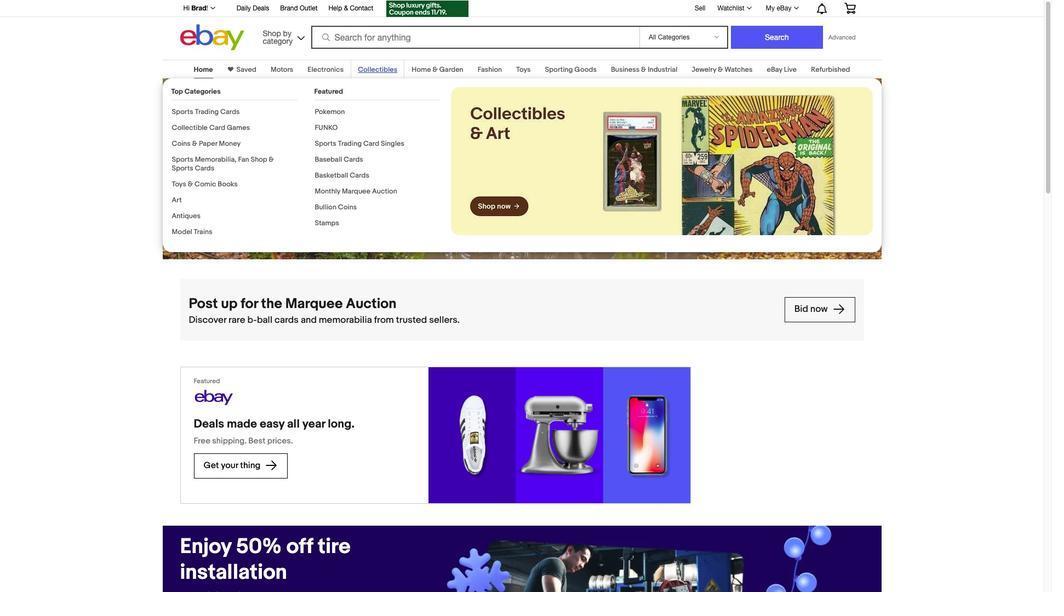 Task type: vqa. For each thing, say whether or not it's contained in the screenshot.
leftmost the When
no



Task type: describe. For each thing, give the bounding box(es) containing it.
funko
[[315, 123, 338, 132]]

& for industrial
[[642, 65, 647, 74]]

watchlist link
[[712, 2, 757, 15]]

toys link
[[517, 65, 531, 74]]

electronics
[[308, 65, 344, 74]]

cards up monthly marquee auction
[[350, 171, 370, 180]]

from
[[374, 315, 394, 326]]

jewelry & watches
[[692, 65, 753, 74]]

for
[[241, 296, 258, 313]]

atv
[[268, 87, 307, 112]]

& inside sports memorabilia, fan shop & sports cards
[[269, 155, 274, 164]]

rare
[[229, 315, 245, 326]]

utv
[[180, 112, 221, 138]]

by
[[283, 29, 292, 38]]

1 horizontal spatial featured
[[315, 87, 343, 96]]

hi brad !
[[183, 4, 208, 12]]

long.
[[328, 417, 355, 432]]

daily deals
[[237, 4, 269, 12]]

books
[[218, 180, 238, 189]]

trusted
[[396, 315, 427, 326]]

1 vertical spatial featured
[[194, 377, 220, 386]]

cards down tires,
[[344, 155, 364, 164]]

garden
[[440, 65, 464, 74]]

sports trading cards
[[172, 107, 240, 116]]

all
[[287, 417, 300, 432]]

antiques
[[172, 212, 201, 220]]

begin
[[180, 143, 207, 155]]

sports trading cards link
[[172, 107, 240, 116]]

sporting
[[545, 65, 573, 74]]

get for atv
[[180, 87, 217, 112]]

cards up games on the left top of the page
[[220, 107, 240, 116]]

baseball cards
[[315, 155, 364, 164]]

bullion coins
[[315, 203, 357, 212]]

help & contact
[[329, 4, 374, 12]]

goods
[[575, 65, 597, 74]]

model
[[172, 228, 192, 236]]

collectibles & art - shop now image
[[451, 87, 873, 235]]

now for bid
[[811, 304, 828, 315]]

kitted
[[225, 112, 283, 138]]

monthly
[[315, 187, 341, 196]]

daily deals link
[[237, 3, 269, 15]]

ball
[[257, 315, 273, 326]]

top
[[171, 87, 183, 96]]

collectibles link
[[358, 65, 398, 74]]

help
[[329, 4, 342, 12]]

collectible card games
[[172, 123, 250, 132]]

trading for card
[[338, 139, 362, 148]]

and inside get your atv or utv kitted out begin adventures with cargo bags, tires, and more.
[[180, 155, 197, 167]]

fashion link
[[478, 65, 502, 74]]

paper
[[199, 139, 218, 148]]

sell
[[695, 4, 706, 12]]

post up for the marquee auction discover rare b-ball cards and memorabilia from trusted sellers.
[[189, 296, 460, 326]]

business
[[611, 65, 640, 74]]

toys & comic books link
[[172, 180, 238, 189]]

my
[[766, 4, 775, 12]]

sports for sports trading cards
[[172, 107, 193, 116]]

stamps link
[[315, 219, 339, 228]]

collectible card games link
[[172, 123, 250, 132]]

sports memorabilia, fan shop & sports cards
[[172, 155, 274, 173]]

shop inside sports memorabilia, fan shop & sports cards
[[251, 155, 267, 164]]

ebay inside account navigation
[[777, 4, 792, 12]]

shop by category banner
[[177, 0, 865, 53]]

industrial
[[648, 65, 678, 74]]

coins & paper money
[[172, 139, 241, 148]]

categories
[[185, 87, 221, 96]]

post
[[189, 296, 218, 313]]

baseball cards link
[[315, 155, 364, 164]]

enjoy
[[180, 534, 232, 560]]

deals inside deals made easy all year long. free shipping. best prices.
[[194, 417, 224, 432]]

watchlist
[[718, 4, 745, 12]]

sell link
[[690, 4, 711, 12]]

post up for the marquee auction link
[[189, 295, 776, 314]]

get for thing
[[204, 461, 219, 471]]

& for contact
[[344, 4, 348, 12]]

deals made easy all year long. free shipping. best prices.
[[194, 417, 355, 446]]

my ebay link
[[760, 2, 804, 15]]

ebay live
[[768, 65, 797, 74]]

trading for cards
[[195, 107, 219, 116]]

explore
[[190, 187, 222, 198]]

bullion
[[315, 203, 337, 212]]

cards inside sports memorabilia, fan shop & sports cards
[[195, 164, 215, 173]]

sporting goods
[[545, 65, 597, 74]]

toys for toys & comic books
[[172, 180, 186, 189]]

discover
[[189, 315, 227, 326]]

business & industrial link
[[611, 65, 678, 74]]

and inside post up for the marquee auction discover rare b-ball cards and memorabilia from trusted sellers.
[[301, 315, 317, 326]]

deals inside account navigation
[[253, 4, 269, 12]]

free
[[194, 436, 211, 446]]

1 vertical spatial ebay
[[768, 65, 783, 74]]

stamps
[[315, 219, 339, 228]]

more.
[[199, 155, 225, 167]]

b-
[[248, 315, 257, 326]]

up
[[221, 296, 238, 313]]

refurbished link
[[812, 65, 851, 74]]

enjoy 50% off tire installation
[[180, 534, 351, 586]]

daily
[[237, 4, 251, 12]]

year
[[303, 417, 326, 432]]

fan
[[238, 155, 249, 164]]

marquee inside featured element
[[342, 187, 371, 196]]

card inside top categories 'element'
[[209, 123, 225, 132]]

top categories element
[[171, 87, 297, 243]]

shop by category button
[[258, 24, 307, 48]]



Task type: locate. For each thing, give the bounding box(es) containing it.
0 horizontal spatial deals
[[194, 417, 224, 432]]

sporting goods link
[[545, 65, 597, 74]]

ebay left live
[[768, 65, 783, 74]]

marquee inside post up for the marquee auction discover rare b-ball cards and memorabilia from trusted sellers.
[[286, 296, 343, 313]]

advanced
[[829, 34, 856, 41]]

trading inside top categories 'element'
[[195, 107, 219, 116]]

0 vertical spatial featured
[[315, 87, 343, 96]]

1 vertical spatial now
[[811, 304, 828, 315]]

1 horizontal spatial coins
[[338, 203, 357, 212]]

fashion
[[478, 65, 502, 74]]

coins inside featured element
[[338, 203, 357, 212]]

1 vertical spatial get
[[204, 461, 219, 471]]

0 vertical spatial card
[[209, 123, 225, 132]]

my ebay
[[766, 4, 792, 12]]

trading inside featured element
[[338, 139, 362, 148]]

1 vertical spatial shop
[[251, 155, 267, 164]]

cards up toys & comic books
[[195, 164, 215, 173]]

your inside get your atv or utv kitted out begin adventures with cargo bags, tires, and more.
[[221, 87, 264, 112]]

enjoy 50% off tire installation link
[[180, 534, 362, 586]]

sports for sports trading card singles
[[315, 139, 337, 148]]

games
[[227, 123, 250, 132]]

& left the paper in the top left of the page
[[192, 139, 198, 148]]

money
[[219, 139, 241, 148]]

pokemon
[[315, 107, 345, 116]]

your
[[221, 87, 264, 112], [221, 461, 238, 471]]

None submit
[[732, 26, 824, 49]]

1 vertical spatial coins
[[338, 203, 357, 212]]

50%
[[236, 534, 282, 560]]

2 your from the top
[[221, 461, 238, 471]]

1 horizontal spatial trading
[[338, 139, 362, 148]]

your for thing
[[221, 461, 238, 471]]

trading up collectible card games link
[[195, 107, 219, 116]]

& right business on the right top of page
[[642, 65, 647, 74]]

get inside get your atv or utv kitted out begin adventures with cargo bags, tires, and more.
[[180, 87, 217, 112]]

your for atv
[[221, 87, 264, 112]]

now right bid
[[811, 304, 828, 315]]

contact
[[350, 4, 374, 12]]

outlet
[[300, 4, 318, 12]]

tire
[[318, 534, 351, 560]]

bags,
[[312, 143, 337, 155]]

basketball cards link
[[315, 171, 370, 180]]

brand outlet link
[[280, 3, 318, 15]]

ebay live link
[[768, 65, 797, 74]]

top categories
[[171, 87, 221, 96]]

& down with
[[269, 155, 274, 164]]

model trains
[[172, 228, 213, 236]]

&
[[344, 4, 348, 12], [433, 65, 438, 74], [642, 65, 647, 74], [719, 65, 724, 74], [192, 139, 198, 148], [269, 155, 274, 164], [188, 180, 193, 189]]

1 vertical spatial deals
[[194, 417, 224, 432]]

trains
[[194, 228, 213, 236]]

toys for toys link
[[517, 65, 531, 74]]

& left comic
[[188, 180, 193, 189]]

0 vertical spatial deals
[[253, 4, 269, 12]]

0 vertical spatial get
[[180, 87, 217, 112]]

1 horizontal spatial home
[[412, 65, 431, 74]]

main content
[[0, 53, 1045, 592]]

shop
[[263, 29, 281, 38], [251, 155, 267, 164]]

!
[[206, 4, 208, 12]]

sports for sports memorabilia, fan shop & sports cards
[[172, 155, 193, 164]]

0 vertical spatial and
[[180, 155, 197, 167]]

out
[[288, 112, 320, 138]]

deals up free
[[194, 417, 224, 432]]

& right jewelry
[[719, 65, 724, 74]]

model trains link
[[172, 228, 213, 236]]

brand
[[280, 4, 298, 12]]

coins down collectible
[[172, 139, 191, 148]]

toys & comic books
[[172, 180, 238, 189]]

0 vertical spatial coins
[[172, 139, 191, 148]]

& for garden
[[433, 65, 438, 74]]

shop inside 'shop by category'
[[263, 29, 281, 38]]

and down begin
[[180, 155, 197, 167]]

art
[[172, 196, 182, 205]]

1 vertical spatial auction
[[346, 296, 397, 313]]

1 vertical spatial marquee
[[286, 296, 343, 313]]

your up games on the left top of the page
[[221, 87, 264, 112]]

home for home
[[194, 65, 213, 74]]

sports
[[172, 107, 193, 116], [315, 139, 337, 148], [172, 155, 193, 164], [172, 164, 193, 173]]

your shopping cart image
[[844, 3, 857, 14]]

0 horizontal spatial home
[[194, 65, 213, 74]]

0 horizontal spatial featured
[[194, 377, 220, 386]]

now right explore
[[224, 187, 242, 198]]

ebay
[[777, 4, 792, 12], [768, 65, 783, 74]]

1 horizontal spatial card
[[364, 139, 380, 148]]

sellers.
[[430, 315, 460, 326]]

1 vertical spatial and
[[301, 315, 317, 326]]

ebay right my
[[777, 4, 792, 12]]

featured
[[315, 87, 343, 96], [194, 377, 220, 386]]

1 vertical spatial your
[[221, 461, 238, 471]]

saved
[[237, 65, 257, 74]]

bid now
[[795, 304, 831, 315]]

0 vertical spatial now
[[224, 187, 242, 198]]

& inside account navigation
[[344, 4, 348, 12]]

sports trading card singles link
[[315, 139, 405, 148]]

cards
[[220, 107, 240, 116], [344, 155, 364, 164], [195, 164, 215, 173], [350, 171, 370, 180]]

0 vertical spatial trading
[[195, 107, 219, 116]]

1 horizontal spatial now
[[811, 304, 828, 315]]

refurbished
[[812, 65, 851, 74]]

the
[[261, 296, 282, 313]]

pokemon link
[[315, 107, 345, 116]]

account navigation
[[177, 0, 865, 19]]

sports trading card singles
[[315, 139, 405, 148]]

1 vertical spatial trading
[[338, 139, 362, 148]]

1 your from the top
[[221, 87, 264, 112]]

0 horizontal spatial and
[[180, 155, 197, 167]]

0 vertical spatial toys
[[517, 65, 531, 74]]

toys up art
[[172, 180, 186, 189]]

get your thing
[[204, 461, 263, 471]]

toys inside top categories 'element'
[[172, 180, 186, 189]]

get the coupon image
[[387, 1, 469, 17]]

brad
[[191, 4, 206, 12]]

memorabilia,
[[195, 155, 237, 164]]

& for watches
[[719, 65, 724, 74]]

trading up baseball cards
[[338, 139, 362, 148]]

saved link
[[233, 65, 257, 74]]

art link
[[172, 196, 182, 205]]

auction inside featured element
[[372, 187, 397, 196]]

1 vertical spatial toys
[[172, 180, 186, 189]]

1 horizontal spatial toys
[[517, 65, 531, 74]]

collectibles
[[358, 65, 398, 74]]

0 vertical spatial ebay
[[777, 4, 792, 12]]

toys right fashion link
[[517, 65, 531, 74]]

get
[[180, 87, 217, 112], [204, 461, 219, 471]]

0 horizontal spatial now
[[224, 187, 242, 198]]

bid now link
[[785, 297, 856, 322]]

get your atv or utv kitted out begin adventures with cargo bags, tires, and more.
[[180, 87, 362, 167]]

card up the paper in the top left of the page
[[209, 123, 225, 132]]

and right cards
[[301, 315, 317, 326]]

0 horizontal spatial card
[[209, 123, 225, 132]]

bullion coins link
[[315, 203, 357, 212]]

collectible
[[172, 123, 208, 132]]

home up categories at the left of the page
[[194, 65, 213, 74]]

marquee down 'basketball cards'
[[342, 187, 371, 196]]

motors link
[[271, 65, 294, 74]]

none submit inside shop by category banner
[[732, 26, 824, 49]]

marquee up cards
[[286, 296, 343, 313]]

1 horizontal spatial and
[[301, 315, 317, 326]]

antiques link
[[172, 212, 201, 220]]

1 vertical spatial card
[[364, 139, 380, 148]]

comic
[[195, 180, 216, 189]]

2 home from the left
[[412, 65, 431, 74]]

0 vertical spatial auction
[[372, 187, 397, 196]]

home left the garden at the left
[[412, 65, 431, 74]]

jewelry
[[692, 65, 717, 74]]

your left thing at the bottom of the page
[[221, 461, 238, 471]]

toys
[[517, 65, 531, 74], [172, 180, 186, 189]]

& left the garden at the left
[[433, 65, 438, 74]]

0 vertical spatial your
[[221, 87, 264, 112]]

coins inside top categories 'element'
[[172, 139, 191, 148]]

featured element
[[315, 87, 440, 243]]

category
[[263, 36, 293, 45]]

card inside featured element
[[364, 139, 380, 148]]

shop right fan
[[251, 155, 267, 164]]

home for home & garden
[[412, 65, 431, 74]]

& for paper
[[192, 139, 198, 148]]

cargo
[[283, 143, 309, 155]]

sports inside featured element
[[315, 139, 337, 148]]

card left the singles on the left top of the page
[[364, 139, 380, 148]]

0 horizontal spatial toys
[[172, 180, 186, 189]]

adventures
[[209, 143, 260, 155]]

installation
[[180, 560, 287, 586]]

0 horizontal spatial coins
[[172, 139, 191, 148]]

& right help
[[344, 4, 348, 12]]

now for explore
[[224, 187, 242, 198]]

memorabilia
[[319, 315, 372, 326]]

auction inside post up for the marquee auction discover rare b-ball cards and memorabilia from trusted sellers.
[[346, 296, 397, 313]]

1 home from the left
[[194, 65, 213, 74]]

coins down "monthly marquee auction" link
[[338, 203, 357, 212]]

bid
[[795, 304, 809, 315]]

0 vertical spatial marquee
[[342, 187, 371, 196]]

main content containing get your atv or utv kitted out
[[0, 53, 1045, 592]]

with
[[262, 143, 281, 155]]

shop left by
[[263, 29, 281, 38]]

singles
[[381, 139, 405, 148]]

0 vertical spatial shop
[[263, 29, 281, 38]]

1 horizontal spatial deals
[[253, 4, 269, 12]]

explore now
[[190, 187, 244, 198]]

deals right daily
[[253, 4, 269, 12]]

home & garden link
[[412, 65, 464, 74]]

Search for anything text field
[[313, 27, 638, 48]]

tires,
[[339, 143, 362, 155]]

0 horizontal spatial trading
[[195, 107, 219, 116]]

& for comic
[[188, 180, 193, 189]]



